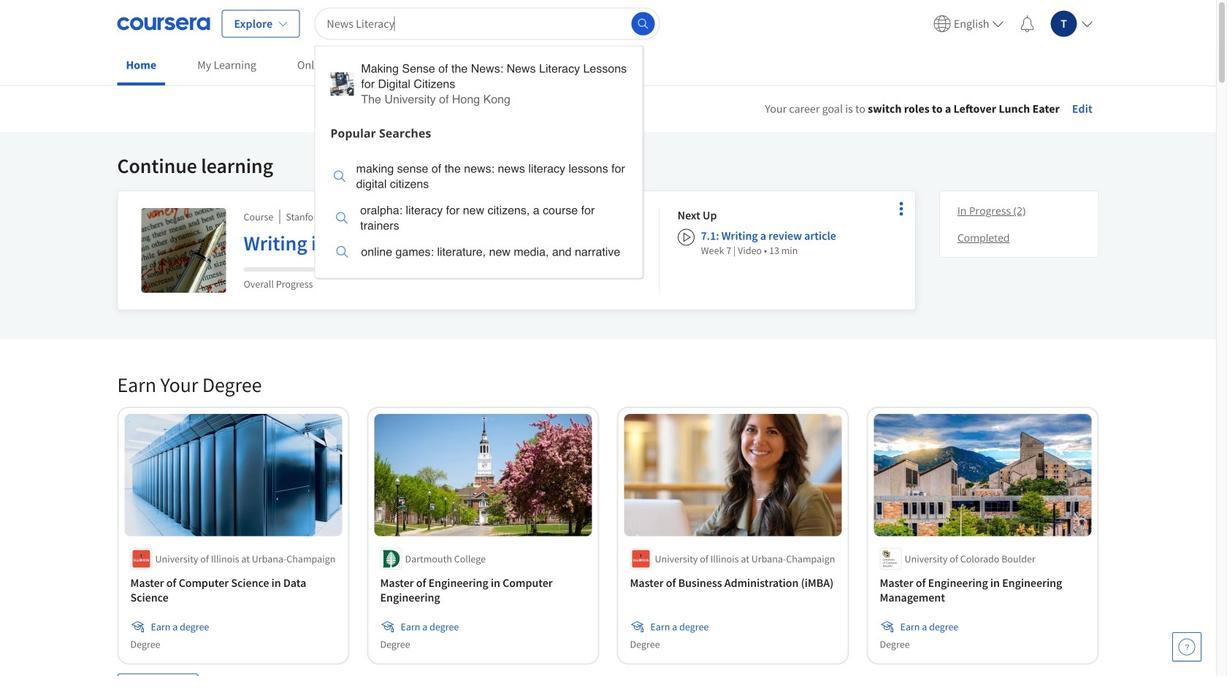 Task type: describe. For each thing, give the bounding box(es) containing it.
coursera image
[[117, 12, 210, 35]]



Task type: locate. For each thing, give the bounding box(es) containing it.
suggestion image image
[[331, 72, 354, 96], [334, 171, 346, 182], [336, 212, 348, 224], [336, 246, 348, 258]]

help center image
[[1179, 639, 1196, 656]]

None search field
[[315, 8, 660, 279]]

list box inside autocomplete results list box
[[315, 147, 643, 278]]

writing in the sciences image
[[141, 208, 226, 293]]

region
[[695, 121, 1170, 248]]

list box
[[315, 147, 643, 278]]

What do you want to learn? text field
[[315, 8, 660, 40]]

earn your degree collection element
[[109, 349, 1108, 677]]

autocomplete results list box
[[315, 46, 643, 279]]

more option for writing in the sciences image
[[891, 199, 912, 219]]



Task type: vqa. For each thing, say whether or not it's contained in the screenshot.
video
no



